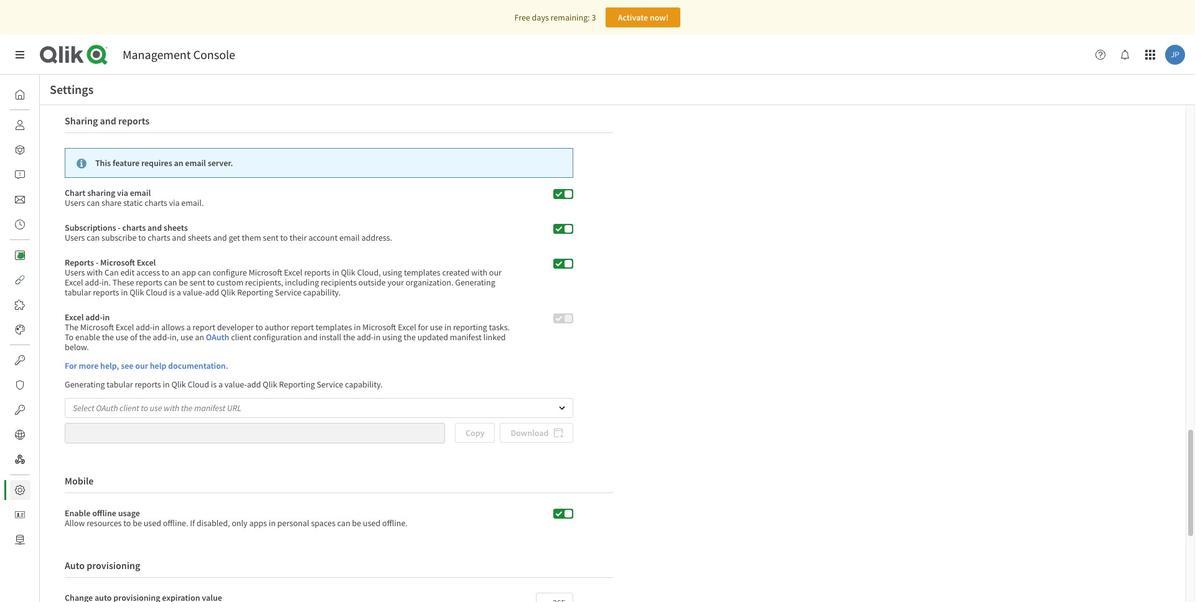 Task type: describe. For each thing, give the bounding box(es) containing it.
sheets down email. on the top left of the page
[[164, 222, 188, 234]]

0 vertical spatial settings
[[50, 82, 94, 97]]

alerts link
[[10, 165, 61, 185]]

the right of
[[139, 332, 151, 343]]

custom
[[216, 277, 243, 288]]

this
[[95, 158, 111, 169]]

an inside alert
[[174, 158, 183, 169]]

microsoft right 'the'
[[80, 322, 114, 333]]

tabular inside reports - microsoft excel users with can edit access to an app can configure microsoft excel reports in qlik cloud, using templates created with our excel add-in. these reports can be sent to custom recipients, including recipients outside your organization. generating tabular reports in qlik cloud is a value-add qlik reporting service capability.
[[65, 287, 91, 298]]

excel right enable
[[116, 322, 134, 333]]

2 vertical spatial a
[[218, 379, 223, 391]]

the right enable
[[102, 332, 114, 343]]

feature
[[113, 158, 140, 169]]

including
[[285, 277, 319, 288]]

enable offline usage allow resources to be used offline. if disabled, only apps in personal spaces can be used offline.
[[65, 508, 408, 529]]

spaces link
[[10, 140, 65, 160]]

reports
[[65, 257, 94, 269]]

users image
[[15, 120, 25, 130]]

1 vertical spatial reporting
[[279, 379, 315, 391]]

created
[[442, 267, 470, 278]]

1 horizontal spatial service
[[317, 379, 343, 391]]

manifest inside "client configuration and install the add-in using the updated manifest linked below."
[[450, 332, 482, 343]]

an inside the microsoft excel add-in allows a report developer to author report templates in microsoft excel for use in reporting tasks. to enable the use of the add-in, use an
[[195, 332, 204, 343]]

access
[[136, 267, 160, 278]]

edit
[[120, 267, 135, 278]]

help,
[[100, 361, 119, 372]]

address.
[[361, 232, 392, 244]]

the microsoft excel add-in allows a report developer to author report templates in microsoft excel for use in reporting tasks. to enable the use of the add-in, use an
[[65, 322, 510, 343]]

select
[[73, 403, 94, 414]]

documentation.
[[168, 361, 228, 372]]

new connector image
[[18, 253, 24, 259]]

home link
[[10, 85, 62, 105]]

using inside "client configuration and install the add-in using the updated manifest linked below."
[[382, 332, 402, 343]]

add- right of
[[153, 332, 170, 343]]

content link
[[10, 245, 69, 265]]

subscriptions
[[65, 222, 116, 234]]

in inside "client configuration and install the add-in using the updated manifest linked below."
[[374, 332, 381, 343]]

developer
[[217, 322, 254, 333]]

in.
[[102, 277, 111, 288]]

the left for at bottom left
[[404, 332, 416, 343]]

and up app
[[172, 232, 186, 244]]

client inside "client configuration and install the add-in using the updated manifest linked below."
[[231, 332, 251, 343]]

microsoft right configure
[[249, 267, 282, 278]]

this feature requires an email server. alert
[[65, 148, 573, 178]]

the
[[65, 322, 78, 333]]

linked
[[483, 332, 506, 343]]

sharing and reports
[[65, 115, 150, 127]]

disabled,
[[197, 518, 230, 529]]

a inside the microsoft excel add-in allows a report developer to author report templates in microsoft excel for use in reporting tasks. to enable the use of the add-in, use an
[[186, 322, 191, 333]]

to
[[65, 332, 74, 343]]

enable
[[75, 332, 100, 343]]

mobile
[[65, 475, 94, 487]]

use left of
[[116, 332, 128, 343]]

reports right edit
[[136, 277, 162, 288]]

add- inside "client configuration and install the add-in using the updated manifest linked below."
[[357, 332, 374, 343]]

0 horizontal spatial be
[[133, 518, 142, 529]]

configure
[[212, 267, 247, 278]]

reports up feature
[[118, 115, 150, 127]]

chart sharing via email users can share static charts via email.
[[65, 188, 204, 209]]

qlik down edit
[[130, 287, 144, 298]]

charts inside chart sharing via email users can share static charts via email.
[[145, 198, 167, 209]]

email.
[[181, 198, 204, 209]]

help
[[150, 361, 166, 372]]

subscriptions - charts and sheets users can subscribe to charts and sheets and get them sent to their account email address.
[[65, 222, 392, 244]]

below.
[[65, 342, 89, 353]]

spaces
[[311, 518, 336, 529]]

activate now!
[[618, 12, 669, 23]]

cloud,
[[357, 267, 381, 278]]

charts up access
[[148, 232, 170, 244]]

3
[[592, 12, 596, 23]]

see
[[121, 361, 133, 372]]

1 horizontal spatial capability.
[[345, 379, 383, 391]]

can inside enable offline usage allow resources to be used offline. if disabled, only apps in personal spaces can be used offline.
[[337, 518, 350, 529]]

with for reports - microsoft excel users with can edit access to an app can configure microsoft excel reports in qlik cloud, using templates created with our excel add-in. these reports can be sent to custom recipients, including recipients outside your organization. generating tabular reports in qlik cloud is a value-add qlik reporting service capability.
[[87, 267, 103, 278]]

themes link
[[10, 320, 69, 340]]

server.
[[208, 158, 233, 169]]

select oauth client to use with the manifest url
[[73, 403, 241, 414]]

reporting inside reports - microsoft excel users with can edit access to an app can configure microsoft excel reports in qlik cloud, using templates created with our excel add-in. these reports can be sent to custom recipients, including recipients outside your organization. generating tabular reports in qlik cloud is a value-add qlik reporting service capability.
[[237, 287, 273, 298]]

the inside field
[[181, 403, 193, 414]]

1 used from the left
[[144, 518, 161, 529]]

users inside subscriptions - charts and sheets users can subscribe to charts and sheets and get them sent to their account email address.
[[65, 232, 85, 244]]

subscribe
[[101, 232, 137, 244]]

share
[[101, 198, 122, 209]]

1 horizontal spatial tabular
[[107, 379, 133, 391]]

for more help, see our help documentation.
[[65, 361, 228, 372]]

your
[[387, 277, 404, 288]]

manifest inside field
[[194, 403, 225, 414]]

2 horizontal spatial with
[[471, 267, 487, 278]]

auto provisioning
[[65, 559, 140, 572]]

sharing
[[87, 188, 115, 199]]

excel right recipients,
[[284, 267, 302, 278]]

excel left for at bottom left
[[398, 322, 416, 333]]

0 vertical spatial oauth
[[206, 332, 229, 343]]

allow
[[65, 518, 85, 529]]

and inside "client configuration and install the add-in using the updated manifest linked below."
[[304, 332, 318, 343]]

install
[[319, 332, 341, 343]]

api keys image
[[15, 355, 25, 365]]

to left their
[[280, 232, 288, 244]]

for more help, see our help documentation. link
[[65, 361, 228, 372]]

management
[[123, 47, 191, 62]]

with for select oauth client to use with the manifest url
[[164, 403, 179, 414]]

configuration
[[253, 332, 302, 343]]

provisioning
[[87, 559, 140, 572]]

add inside reports - microsoft excel users with can edit access to an app can configure microsoft excel reports in qlik cloud, using templates created with our excel add-in. these reports can be sent to custom recipients, including recipients outside your organization. generating tabular reports in qlik cloud is a value-add qlik reporting service capability.
[[205, 287, 219, 298]]

content image
[[15, 250, 25, 260]]

qlik down documentation.
[[171, 379, 186, 391]]

updated
[[417, 332, 448, 343]]

reporting
[[453, 322, 487, 333]]

templates inside the microsoft excel add-in allows a report developer to author report templates in microsoft excel for use in reporting tasks. to enable the use of the add-in, use an
[[316, 322, 352, 333]]

their
[[290, 232, 307, 244]]

sharing
[[65, 115, 98, 127]]

1 horizontal spatial value-
[[225, 379, 247, 391]]

management console element
[[123, 47, 235, 62]]

oauth inside field
[[96, 403, 118, 414]]

be inside reports - microsoft excel users with can edit access to an app can configure microsoft excel reports in qlik cloud, using templates created with our excel add-in. these reports can be sent to custom recipients, including recipients outside your organization. generating tabular reports in qlik cloud is a value-add qlik reporting service capability.
[[179, 277, 188, 288]]

auto
[[65, 559, 85, 572]]

email inside subscriptions - charts and sheets users can subscribe to charts and sheets and get them sent to their account email address.
[[339, 232, 360, 244]]

this feature requires an email server.
[[95, 158, 233, 169]]

microsoft up these
[[100, 257, 135, 269]]

2 offline. from the left
[[382, 518, 408, 529]]

1 vertical spatial add
[[247, 379, 261, 391]]

offline
[[92, 508, 116, 519]]

usage
[[118, 508, 140, 519]]

content
[[40, 250, 69, 261]]

can inside chart sharing via email users can share static charts via email.
[[87, 198, 100, 209]]

if
[[190, 518, 195, 529]]

use right in,
[[180, 332, 193, 343]]

account
[[309, 232, 338, 244]]

get
[[229, 232, 240, 244]]

apps
[[249, 518, 267, 529]]

use inside field
[[150, 403, 162, 414]]

client configuration and install the add-in using the updated manifest linked below.
[[65, 332, 506, 353]]

spaces
[[40, 144, 65, 156]]

to left custom
[[207, 277, 215, 288]]

in inside enable offline usage allow resources to be used offline. if disabled, only apps in personal spaces can be used offline.
[[269, 518, 276, 529]]

can
[[105, 267, 119, 278]]

add- left allows
[[136, 322, 153, 333]]

only
[[232, 518, 248, 529]]

chart
[[65, 188, 86, 199]]

these
[[112, 277, 134, 288]]

james peterson image
[[1165, 45, 1185, 65]]

open sidebar menu image
[[15, 50, 25, 60]]



Task type: vqa. For each thing, say whether or not it's contained in the screenshot.
the rightmost -
yes



Task type: locate. For each thing, give the bounding box(es) containing it.
0 vertical spatial value-
[[183, 287, 205, 298]]

reporting
[[237, 287, 273, 298], [279, 379, 315, 391]]

0 horizontal spatial cloud
[[146, 287, 167, 298]]

1 horizontal spatial used
[[363, 518, 381, 529]]

and left get
[[213, 232, 227, 244]]

1 using from the top
[[383, 267, 402, 278]]

0 vertical spatial reporting
[[237, 287, 273, 298]]

1 horizontal spatial manifest
[[450, 332, 482, 343]]

1 horizontal spatial our
[[489, 267, 502, 278]]

to right access
[[162, 267, 169, 278]]

1 horizontal spatial email
[[185, 158, 206, 169]]

sheets
[[164, 222, 188, 234], [188, 232, 211, 244]]

cloud inside reports - microsoft excel users with can edit access to an app can configure microsoft excel reports in qlik cloud, using templates created with our excel add-in. these reports can be sent to custom recipients, including recipients outside your organization. generating tabular reports in qlik cloud is a value-add qlik reporting service capability.
[[146, 287, 167, 298]]

is
[[169, 287, 175, 298], [211, 379, 217, 391]]

excel down reports on the top left
[[65, 277, 83, 288]]

oauth link
[[206, 332, 229, 343]]

0 vertical spatial cloud
[[146, 287, 167, 298]]

is inside reports - microsoft excel users with can edit access to an app can configure microsoft excel reports in qlik cloud, using templates created with our excel add-in. these reports can be sent to custom recipients, including recipients outside your organization. generating tabular reports in qlik cloud is a value-add qlik reporting service capability.
[[169, 287, 175, 298]]

console
[[193, 47, 235, 62]]

add- up enable
[[85, 312, 103, 323]]

used right the spaces
[[363, 518, 381, 529]]

reports down account
[[304, 267, 331, 278]]

enable
[[65, 508, 90, 519]]

an left oauth link
[[195, 332, 204, 343]]

sent right them
[[263, 232, 279, 244]]

and right "sharing"
[[100, 115, 116, 127]]

2 horizontal spatial be
[[352, 518, 361, 529]]

1 vertical spatial our
[[135, 361, 148, 372]]

1 vertical spatial oauth
[[96, 403, 118, 414]]

a up allows
[[177, 287, 181, 298]]

spaces image
[[15, 145, 25, 155]]

url
[[227, 403, 241, 414]]

0 horizontal spatial used
[[144, 518, 161, 529]]

static
[[123, 198, 143, 209]]

email right share
[[130, 188, 151, 199]]

generating up reporting
[[455, 277, 495, 288]]

qlik down configure
[[221, 287, 235, 298]]

now!
[[650, 12, 669, 23]]

0 vertical spatial our
[[489, 267, 502, 278]]

reports
[[118, 115, 150, 127], [304, 267, 331, 278], [136, 277, 162, 288], [93, 287, 119, 298], [135, 379, 161, 391]]

microsoft
[[100, 257, 135, 269], [249, 267, 282, 278], [80, 322, 114, 333], [362, 322, 396, 333]]

1 vertical spatial manifest
[[194, 403, 225, 414]]

0 horizontal spatial client
[[120, 403, 139, 414]]

add-
[[85, 277, 102, 288], [85, 312, 103, 323], [136, 322, 153, 333], [153, 332, 170, 343], [357, 332, 374, 343]]

app
[[182, 267, 196, 278]]

0 horizontal spatial manifest
[[194, 403, 225, 414]]

recipients,
[[245, 277, 283, 288]]

0 horizontal spatial a
[[177, 287, 181, 298]]

via left email. on the top left of the page
[[169, 198, 180, 209]]

1 vertical spatial using
[[382, 332, 402, 343]]

1 vertical spatial is
[[211, 379, 217, 391]]

users up reports on the top left
[[65, 232, 85, 244]]

1 horizontal spatial generating
[[455, 277, 495, 288]]

settings up "sharing"
[[50, 82, 94, 97]]

0 horizontal spatial value-
[[183, 287, 205, 298]]

0 horizontal spatial oauth
[[96, 403, 118, 414]]

1 horizontal spatial sent
[[263, 232, 279, 244]]

email
[[185, 158, 206, 169], [130, 188, 151, 199], [339, 232, 360, 244]]

used right usage
[[144, 518, 161, 529]]

1 offline. from the left
[[163, 518, 188, 529]]

1 vertical spatial value-
[[225, 379, 247, 391]]

users left sharing
[[65, 198, 85, 209]]

them
[[242, 232, 261, 244]]

using inside reports - microsoft excel users with can edit access to an app can configure microsoft excel reports in qlik cloud, using templates created with our excel add-in. these reports can be sent to custom recipients, including recipients outside your organization. generating tabular reports in qlik cloud is a value-add qlik reporting service capability.
[[383, 267, 402, 278]]

2 vertical spatial email
[[339, 232, 360, 244]]

2 report from the left
[[291, 322, 314, 333]]

1 vertical spatial sent
[[190, 277, 205, 288]]

settings up enable
[[40, 485, 69, 496]]

sent inside subscriptions - charts and sheets users can subscribe to charts and sheets and get them sent to their account email address.
[[263, 232, 279, 244]]

0 vertical spatial manifest
[[450, 332, 482, 343]]

1 horizontal spatial -
[[118, 222, 121, 234]]

- inside subscriptions - charts and sheets users can subscribe to charts and sheets and get them sent to their account email address.
[[118, 222, 121, 234]]

use right for at bottom left
[[430, 322, 443, 333]]

can right the spaces
[[337, 518, 350, 529]]

templates down recipients
[[316, 322, 352, 333]]

templates inside reports - microsoft excel users with can edit access to an app can configure microsoft excel reports in qlik cloud, using templates created with our excel add-in. these reports can be sent to custom recipients, including recipients outside your organization. generating tabular reports in qlik cloud is a value-add qlik reporting service capability.
[[404, 267, 440, 278]]

can inside subscriptions - charts and sheets users can subscribe to charts and sheets and get them sent to their account email address.
[[87, 232, 100, 244]]

add- right the install
[[357, 332, 374, 343]]

0 horizontal spatial email
[[130, 188, 151, 199]]

our right the see
[[135, 361, 148, 372]]

0 vertical spatial client
[[231, 332, 251, 343]]

0 horizontal spatial is
[[169, 287, 175, 298]]

0 vertical spatial email
[[185, 158, 206, 169]]

1 horizontal spatial via
[[169, 198, 180, 209]]

0 horizontal spatial templates
[[316, 322, 352, 333]]

service up author
[[275, 287, 301, 298]]

add- left can
[[85, 277, 102, 288]]

manifest left url
[[194, 403, 225, 414]]

via
[[117, 188, 128, 199], [169, 198, 180, 209]]

1 vertical spatial email
[[130, 188, 151, 199]]

of
[[130, 332, 137, 343]]

generating tabular reports in qlik cloud is a value-add qlik reporting service capability.
[[65, 379, 383, 391]]

with down "help"
[[164, 403, 179, 414]]

tabular up excel add-in
[[65, 287, 91, 298]]

with inside select oauth client to use with the manifest url field
[[164, 403, 179, 414]]

excel up to
[[65, 312, 84, 323]]

management console
[[123, 47, 235, 62]]

users inside chart sharing via email users can share static charts via email.
[[65, 198, 85, 209]]

resources
[[87, 518, 122, 529]]

activate
[[618, 12, 648, 23]]

1 vertical spatial a
[[186, 322, 191, 333]]

1 vertical spatial users
[[65, 232, 85, 244]]

used
[[144, 518, 161, 529], [363, 518, 381, 529]]

0 horizontal spatial add
[[205, 287, 219, 298]]

to inside the microsoft excel add-in allows a report developer to author report templates in microsoft excel for use in reporting tasks. to enable the use of the add-in, use an
[[255, 322, 263, 333]]

users down content
[[65, 267, 85, 278]]

0 horizontal spatial capability.
[[303, 287, 341, 298]]

a right allows
[[186, 322, 191, 333]]

oauth right select
[[96, 403, 118, 414]]

0 vertical spatial tabular
[[65, 287, 91, 298]]

reports - microsoft excel users with can edit access to an app can configure microsoft excel reports in qlik cloud, using templates created with our excel add-in. these reports can be sent to custom recipients, including recipients outside your organization. generating tabular reports in qlik cloud is a value-add qlik reporting service capability.
[[65, 257, 502, 298]]

reports down for more help, see our help documentation. link
[[135, 379, 161, 391]]

be right the spaces
[[352, 518, 361, 529]]

excel
[[137, 257, 156, 269], [284, 267, 302, 278], [65, 277, 83, 288], [65, 312, 84, 323], [116, 322, 134, 333], [398, 322, 416, 333]]

to inside enable offline usage allow resources to be used offline. if disabled, only apps in personal spaces can be used offline.
[[123, 518, 131, 529]]

generating inside reports - microsoft excel users with can edit access to an app can configure microsoft excel reports in qlik cloud, using templates created with our excel add-in. these reports can be sent to custom recipients, including recipients outside your organization. generating tabular reports in qlik cloud is a value-add qlik reporting service capability.
[[455, 277, 495, 288]]

with
[[87, 267, 103, 278], [471, 267, 487, 278], [164, 403, 179, 414]]

0 horizontal spatial via
[[117, 188, 128, 199]]

0 horizontal spatial our
[[135, 361, 148, 372]]

1 horizontal spatial oauth
[[206, 332, 229, 343]]

0 vertical spatial using
[[383, 267, 402, 278]]

identity provider image
[[15, 510, 25, 520]]

reporting up select oauth client to use with the manifest url field
[[279, 379, 315, 391]]

1 report from the left
[[192, 322, 215, 333]]

activate now! link
[[606, 7, 681, 27]]

1 horizontal spatial offline.
[[382, 518, 408, 529]]

manifest
[[450, 332, 482, 343], [194, 403, 225, 414]]

tasks.
[[489, 322, 510, 333]]

to inside select oauth client to use with the manifest url field
[[141, 403, 148, 414]]

None text field
[[65, 424, 445, 444]]

more
[[79, 361, 99, 372]]

free
[[514, 12, 530, 23]]

add- inside reports - microsoft excel users with can edit access to an app can configure microsoft excel reports in qlik cloud, using templates created with our excel add-in. these reports can be sent to custom recipients, including recipients outside your organization. generating tabular reports in qlik cloud is a value-add qlik reporting service capability.
[[85, 277, 102, 288]]

add down "client configuration and install the add-in using the updated manifest linked below."
[[247, 379, 261, 391]]

2 vertical spatial users
[[65, 267, 85, 278]]

a
[[177, 287, 181, 298], [186, 322, 191, 333], [218, 379, 223, 391]]

1 vertical spatial -
[[96, 257, 99, 269]]

our
[[489, 267, 502, 278], [135, 361, 148, 372]]

0 vertical spatial generating
[[455, 277, 495, 288]]

2 used from the left
[[363, 518, 381, 529]]

1 vertical spatial generating
[[65, 379, 105, 391]]

our right created
[[489, 267, 502, 278]]

can
[[87, 198, 100, 209], [87, 232, 100, 244], [198, 267, 211, 278], [164, 277, 177, 288], [337, 518, 350, 529]]

users for reports
[[65, 267, 85, 278]]

value- inside reports - microsoft excel users with can edit access to an app can configure microsoft excel reports in qlik cloud, using templates created with our excel add-in. these reports can be sent to custom recipients, including recipients outside your organization. generating tabular reports in qlik cloud is a value-add qlik reporting service capability.
[[183, 287, 205, 298]]

0 horizontal spatial -
[[96, 257, 99, 269]]

2 horizontal spatial email
[[339, 232, 360, 244]]

allows
[[161, 322, 185, 333]]

reporting down configure
[[237, 287, 273, 298]]

an right requires
[[174, 158, 183, 169]]

1 horizontal spatial client
[[231, 332, 251, 343]]

0 vertical spatial users
[[65, 198, 85, 209]]

2 using from the top
[[382, 332, 402, 343]]

can left share
[[87, 198, 100, 209]]

2 vertical spatial an
[[195, 332, 204, 343]]

email inside alert
[[185, 158, 206, 169]]

with right created
[[471, 267, 487, 278]]

data gateways image
[[15, 535, 25, 545]]

1 vertical spatial capability.
[[345, 379, 383, 391]]

value- up url
[[225, 379, 247, 391]]

- left can
[[96, 257, 99, 269]]

1 horizontal spatial is
[[211, 379, 217, 391]]

1 vertical spatial cloud
[[188, 379, 209, 391]]

1 vertical spatial settings
[[40, 485, 69, 496]]

author
[[265, 322, 289, 333]]

- inside reports - microsoft excel users with can edit access to an app can configure microsoft excel reports in qlik cloud, using templates created with our excel add-in. these reports can be sent to custom recipients, including recipients outside your organization. generating tabular reports in qlik cloud is a value-add qlik reporting service capability.
[[96, 257, 99, 269]]

generating down more
[[65, 379, 105, 391]]

1 vertical spatial client
[[120, 403, 139, 414]]

1 vertical spatial templates
[[316, 322, 352, 333]]

0 vertical spatial capability.
[[303, 287, 341, 298]]

free days remaining: 3
[[514, 12, 596, 23]]

templates left created
[[404, 267, 440, 278]]

users inside reports - microsoft excel users with can edit access to an app can configure microsoft excel reports in qlik cloud, using templates created with our excel add-in. these reports can be sent to custom recipients, including recipients outside your organization. generating tabular reports in qlik cloud is a value-add qlik reporting service capability.
[[65, 267, 85, 278]]

users for chart
[[65, 198, 85, 209]]

use down "help"
[[150, 403, 162, 414]]

2 users from the top
[[65, 232, 85, 244]]

reports down can
[[93, 287, 119, 298]]

tabular down the see
[[107, 379, 133, 391]]

settings
[[50, 82, 94, 97], [40, 485, 69, 496]]

with left can
[[87, 267, 103, 278]]

home image
[[15, 90, 25, 100]]

a down documentation.
[[218, 379, 223, 391]]

sent
[[263, 232, 279, 244], [190, 277, 205, 288]]

navigation pane element
[[0, 80, 69, 555]]

themes
[[40, 324, 69, 336]]

the
[[102, 332, 114, 343], [139, 332, 151, 343], [343, 332, 355, 343], [404, 332, 416, 343], [181, 403, 193, 414]]

1 horizontal spatial report
[[291, 322, 314, 333]]

content security policy image
[[15, 380, 25, 390]]

an
[[174, 158, 183, 169], [171, 267, 180, 278], [195, 332, 204, 343]]

1 vertical spatial an
[[171, 267, 180, 278]]

0 horizontal spatial offline.
[[163, 518, 188, 529]]

settings inside navigation pane element
[[40, 485, 69, 496]]

email left server.
[[185, 158, 206, 169]]

for
[[418, 322, 428, 333]]

via right sharing
[[117, 188, 128, 199]]

sent inside reports - microsoft excel users with can edit access to an app can configure microsoft excel reports in qlik cloud, using templates created with our excel add-in. these reports can be sent to custom recipients, including recipients outside your organization. generating tabular reports in qlik cloud is a value-add qlik reporting service capability.
[[190, 277, 205, 288]]

charts right static
[[145, 198, 167, 209]]

qlik down "client configuration and install the add-in using the updated manifest linked below."
[[263, 379, 277, 391]]

excel add-in
[[65, 312, 110, 323]]

an inside reports - microsoft excel users with can edit access to an app can configure microsoft excel reports in qlik cloud, using templates created with our excel add-in. these reports can be sent to custom recipients, including recipients outside your organization. generating tabular reports in qlik cloud is a value-add qlik reporting service capability.
[[171, 267, 180, 278]]

0 vertical spatial add
[[205, 287, 219, 298]]

1 vertical spatial tabular
[[107, 379, 133, 391]]

0 vertical spatial a
[[177, 287, 181, 298]]

using left for at bottom left
[[382, 332, 402, 343]]

cloud down documentation.
[[188, 379, 209, 391]]

to right "resources"
[[123, 518, 131, 529]]

outside
[[358, 277, 386, 288]]

personal
[[277, 518, 309, 529]]

2 horizontal spatial a
[[218, 379, 223, 391]]

0 vertical spatial templates
[[404, 267, 440, 278]]

Select OAuth client to use with the manifest URL field
[[65, 399, 573, 419]]

0 horizontal spatial generating
[[65, 379, 105, 391]]

0 vertical spatial -
[[118, 222, 121, 234]]

for
[[65, 361, 77, 372]]

1 horizontal spatial add
[[247, 379, 261, 391]]

report right author
[[291, 322, 314, 333]]

capability. up the install
[[303, 287, 341, 298]]

1 horizontal spatial with
[[164, 403, 179, 414]]

1 horizontal spatial a
[[186, 322, 191, 333]]

capability. inside reports - microsoft excel users with can edit access to an app can configure microsoft excel reports in qlik cloud, using templates created with our excel add-in. these reports can be sent to custom recipients, including recipients outside your organization. generating tabular reports in qlik cloud is a value-add qlik reporting service capability.
[[303, 287, 341, 298]]

0 horizontal spatial sent
[[190, 277, 205, 288]]

requires
[[141, 158, 172, 169]]

value-
[[183, 287, 205, 298], [225, 379, 247, 391]]

email right account
[[339, 232, 360, 244]]

0 horizontal spatial tabular
[[65, 287, 91, 298]]

client
[[231, 332, 251, 343], [120, 403, 139, 414]]

0 vertical spatial service
[[275, 287, 301, 298]]

to left author
[[255, 322, 263, 333]]

templates
[[404, 267, 440, 278], [316, 322, 352, 333]]

a inside reports - microsoft excel users with can edit access to an app can configure microsoft excel reports in qlik cloud, using templates created with our excel add-in. these reports can be sent to custom recipients, including recipients outside your organization. generating tabular reports in qlik cloud is a value-add qlik reporting service capability.
[[177, 287, 181, 298]]

excel right edit
[[137, 257, 156, 269]]

in,
[[170, 332, 179, 343]]

sheets left get
[[188, 232, 211, 244]]

and down chart sharing via email users can share static charts via email.
[[148, 222, 162, 234]]

3 users from the top
[[65, 267, 85, 278]]

capability. up select oauth client to use with the manifest url field
[[345, 379, 383, 391]]

cloud down access
[[146, 287, 167, 298]]

our inside reports - microsoft excel users with can edit access to an app can configure microsoft excel reports in qlik cloud, using templates created with our excel add-in. these reports can be sent to custom recipients, including recipients outside your organization. generating tabular reports in qlik cloud is a value-add qlik reporting service capability.
[[489, 267, 502, 278]]

0 horizontal spatial with
[[87, 267, 103, 278]]

service inside reports - microsoft excel users with can edit access to an app can configure microsoft excel reports in qlik cloud, using templates created with our excel add-in. these reports can be sent to custom recipients, including recipients outside your organization. generating tabular reports in qlik cloud is a value-add qlik reporting service capability.
[[275, 287, 301, 298]]

- for reports
[[96, 257, 99, 269]]

microsoft left for at bottom left
[[362, 322, 396, 333]]

can right app
[[198, 267, 211, 278]]

0 vertical spatial sent
[[263, 232, 279, 244]]

service up select oauth client to use with the manifest url field
[[317, 379, 343, 391]]

alerts
[[40, 169, 61, 181]]

email inside chart sharing via email users can share static charts via email.
[[130, 188, 151, 199]]

settings link
[[10, 481, 69, 500]]

service
[[275, 287, 301, 298], [317, 379, 343, 391]]

can left app
[[164, 277, 177, 288]]

client down the see
[[120, 403, 139, 414]]

qlik
[[341, 267, 355, 278], [130, 287, 144, 298], [221, 287, 235, 298], [171, 379, 186, 391], [263, 379, 277, 391]]

an left app
[[171, 267, 180, 278]]

1 users from the top
[[65, 198, 85, 209]]

1 horizontal spatial reporting
[[279, 379, 315, 391]]

charts
[[145, 198, 167, 209], [122, 222, 146, 234], [148, 232, 170, 244]]

sent left custom
[[190, 277, 205, 288]]

0 horizontal spatial report
[[192, 322, 215, 333]]

be right "resources"
[[133, 518, 142, 529]]

remaining:
[[551, 12, 590, 23]]

home
[[40, 89, 62, 100]]

charts down static
[[122, 222, 146, 234]]

to right subscribe
[[138, 232, 146, 244]]

add down configure
[[205, 287, 219, 298]]

0 vertical spatial is
[[169, 287, 175, 298]]

the right the install
[[343, 332, 355, 343]]

1 horizontal spatial be
[[179, 277, 188, 288]]

0 horizontal spatial reporting
[[237, 287, 273, 298]]

report right allows
[[192, 322, 215, 333]]

is up allows
[[169, 287, 175, 298]]

- for subscriptions
[[118, 222, 121, 234]]

1 vertical spatial service
[[317, 379, 343, 391]]

client inside field
[[120, 403, 139, 414]]

1 horizontal spatial templates
[[404, 267, 440, 278]]

0 vertical spatial an
[[174, 158, 183, 169]]

1 horizontal spatial cloud
[[188, 379, 209, 391]]

tabular
[[65, 287, 91, 298], [107, 379, 133, 391]]

0 horizontal spatial service
[[275, 287, 301, 298]]

- down share
[[118, 222, 121, 234]]

qlik left the cloud,
[[341, 267, 355, 278]]



